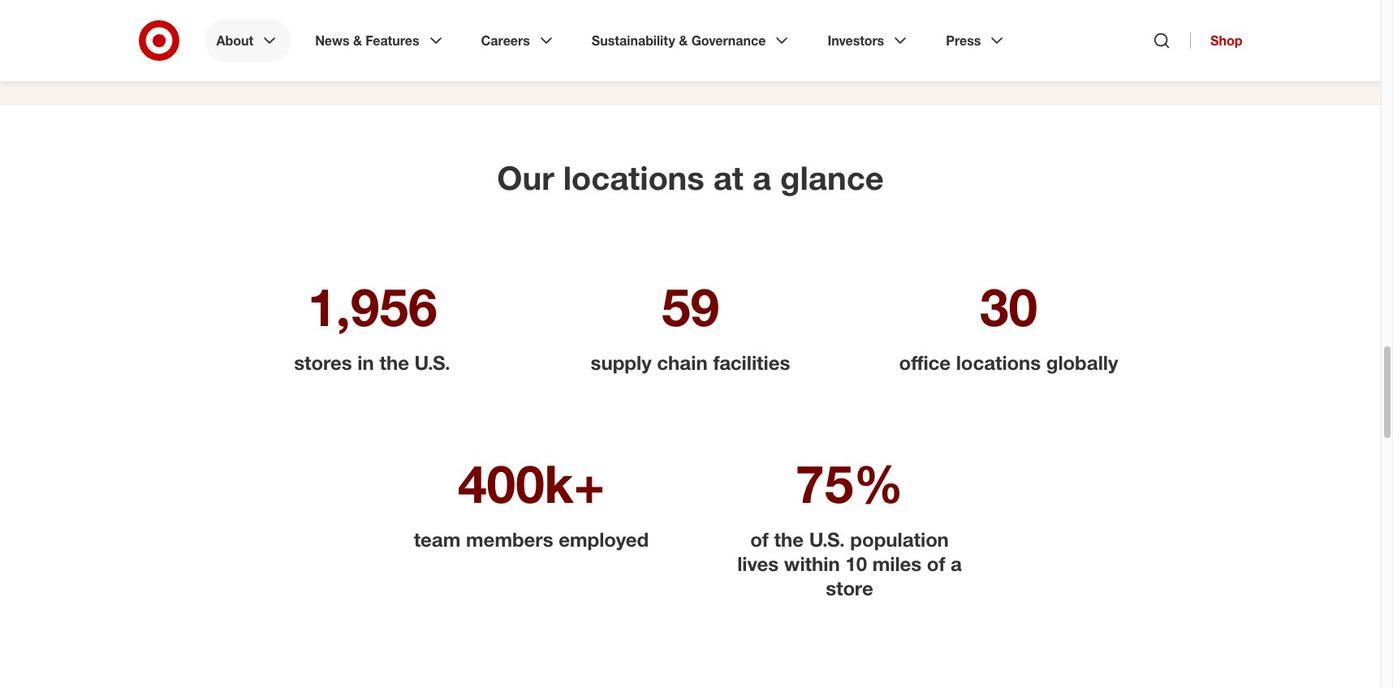 Task type: locate. For each thing, give the bounding box(es) containing it.
& for news
[[353, 32, 362, 49]]

& left governance at the top
[[679, 32, 688, 49]]

& inside sustainability & governance link
[[679, 32, 688, 49]]

a
[[753, 158, 771, 197], [951, 552, 962, 577]]

stores in the u.s.
[[294, 351, 450, 375]]

careers
[[481, 32, 530, 49]]

1 vertical spatial u.s.
[[809, 528, 845, 552]]

& for sustainability
[[679, 32, 688, 49]]

2 & from the left
[[679, 32, 688, 49]]

0 horizontal spatial u.s.
[[415, 351, 450, 375]]

investors link
[[816, 19, 922, 62]]

office locations globally
[[899, 351, 1119, 375]]

a right miles
[[951, 552, 962, 577]]

400k+
[[458, 452, 605, 516]]

u.s. right in
[[415, 351, 450, 375]]

at
[[714, 158, 744, 197]]

1 horizontal spatial locations
[[956, 351, 1041, 375]]

sustainability
[[592, 32, 675, 49]]

the right in
[[380, 351, 409, 375]]

1 horizontal spatial a
[[951, 552, 962, 577]]

1 horizontal spatial &
[[679, 32, 688, 49]]

0 horizontal spatial locations
[[563, 158, 705, 197]]

press
[[946, 32, 981, 49]]

employed
[[559, 528, 649, 552]]

0 horizontal spatial the
[[380, 351, 409, 375]]

miles
[[873, 552, 922, 577]]

1 vertical spatial the
[[774, 528, 804, 552]]

u.s.
[[415, 351, 450, 375], [809, 528, 845, 552]]

sustainability & governance link
[[580, 19, 803, 62]]

locations
[[563, 158, 705, 197], [956, 351, 1041, 375]]

governance
[[692, 32, 766, 49]]

careers link
[[470, 19, 567, 62]]

supply chain facilities
[[591, 351, 790, 375]]

of the u.s. population lives within 10 miles of a store
[[737, 528, 962, 601]]

0 vertical spatial a
[[753, 158, 771, 197]]

of right miles
[[927, 552, 946, 577]]

u.s. left 10
[[809, 528, 845, 552]]

population
[[850, 528, 949, 552]]

press link
[[935, 19, 1019, 62]]

1 & from the left
[[353, 32, 362, 49]]

stores
[[294, 351, 352, 375]]

a right at
[[753, 158, 771, 197]]

the left 10
[[774, 528, 804, 552]]

1 horizontal spatial the
[[774, 528, 804, 552]]

0 vertical spatial u.s.
[[415, 351, 450, 375]]

& right news
[[353, 32, 362, 49]]

1 vertical spatial locations
[[956, 351, 1041, 375]]

of left within
[[750, 528, 769, 552]]

0 horizontal spatial of
[[750, 528, 769, 552]]

1 horizontal spatial u.s.
[[809, 528, 845, 552]]

of
[[750, 528, 769, 552], [927, 552, 946, 577]]

1 vertical spatial a
[[951, 552, 962, 577]]

0 horizontal spatial &
[[353, 32, 362, 49]]

store
[[826, 577, 874, 601]]

&
[[353, 32, 362, 49], [679, 32, 688, 49]]

& inside news & features link
[[353, 32, 362, 49]]

1 horizontal spatial of
[[927, 552, 946, 577]]

the
[[380, 351, 409, 375], [774, 528, 804, 552]]

0 vertical spatial locations
[[563, 158, 705, 197]]

u.s. inside of the u.s. population lives within 10 miles of a store
[[809, 528, 845, 552]]

news & features
[[315, 32, 419, 49]]



Task type: describe. For each thing, give the bounding box(es) containing it.
75%
[[796, 452, 904, 516]]

10
[[846, 552, 867, 577]]

team
[[414, 528, 461, 552]]

0 horizontal spatial a
[[753, 158, 771, 197]]

supply
[[591, 351, 652, 375]]

sustainability & governance
[[592, 32, 766, 49]]

news
[[315, 32, 350, 49]]

locations for at
[[563, 158, 705, 197]]

team members employed
[[414, 528, 649, 552]]

30
[[980, 275, 1038, 339]]

a inside of the u.s. population lives within 10 miles of a store
[[951, 552, 962, 577]]

shop
[[1211, 32, 1243, 49]]

facilities
[[713, 351, 790, 375]]

members
[[466, 528, 553, 552]]

features
[[366, 32, 419, 49]]

our locations at a glance
[[497, 158, 884, 197]]

chain
[[657, 351, 708, 375]]

0 vertical spatial the
[[380, 351, 409, 375]]

glance
[[780, 158, 884, 197]]

the inside of the u.s. population lives within 10 miles of a store
[[774, 528, 804, 552]]

globally
[[1047, 351, 1119, 375]]

office
[[899, 351, 951, 375]]

within
[[784, 552, 840, 577]]

locations for globally
[[956, 351, 1041, 375]]

our
[[497, 158, 554, 197]]

59
[[662, 275, 720, 339]]

in
[[358, 351, 374, 375]]

news & features link
[[304, 19, 457, 62]]

lives
[[737, 552, 779, 577]]

1,956
[[307, 275, 437, 339]]

investors
[[828, 32, 884, 49]]

about
[[216, 32, 253, 49]]

shop link
[[1190, 32, 1243, 49]]

about link
[[205, 19, 291, 62]]



Task type: vqa. For each thing, say whether or not it's contained in the screenshot.
the the to the right
yes



